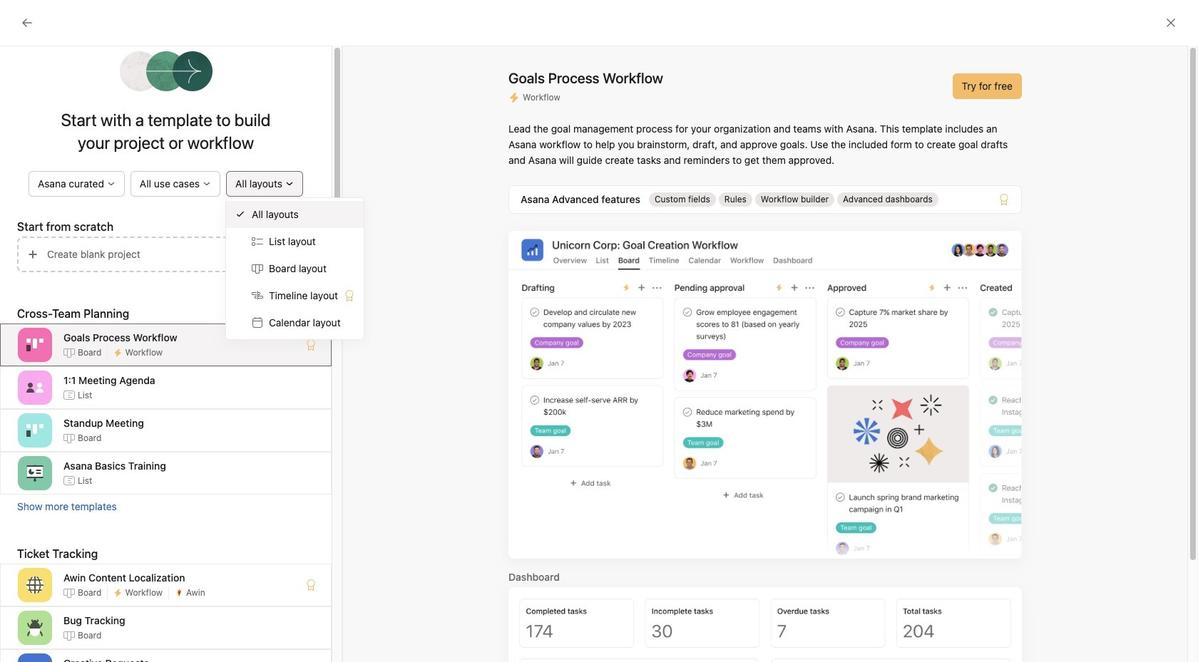 Task type: describe. For each thing, give the bounding box(es) containing it.
bug tracking image
[[26, 620, 44, 637]]

standup meeting image
[[26, 422, 44, 439]]

awin content localization image
[[26, 577, 44, 594]]

asana basics training image
[[26, 465, 44, 482]]

line_and_symbols image
[[911, 311, 928, 328]]

go back image
[[21, 17, 33, 29]]

add profile photo image
[[269, 213, 303, 247]]

starred element
[[0, 227, 171, 301]]

teams element
[[0, 398, 171, 449]]

2 mark complete checkbox from the top
[[266, 355, 283, 372]]

1 mark complete image from the top
[[266, 304, 283, 321]]

1 board image from the top
[[717, 311, 734, 328]]



Task type: locate. For each thing, give the bounding box(es) containing it.
mark complete image
[[266, 304, 283, 321], [266, 329, 283, 347], [266, 406, 283, 424]]

1:1 meeting agenda image
[[26, 379, 44, 397]]

mark complete image
[[266, 355, 283, 372]]

goals process workflow image
[[26, 337, 44, 354]]

1 vertical spatial mark complete checkbox
[[266, 355, 283, 372]]

mark complete image for 1st mark complete option from the bottom
[[266, 406, 283, 424]]

rocket image
[[911, 260, 928, 277]]

2 vertical spatial mark complete image
[[266, 406, 283, 424]]

mark complete checkbox down mark complete icon
[[266, 406, 283, 424]]

mark complete checkbox up mark complete icon
[[266, 329, 283, 347]]

radio item
[[226, 201, 364, 228]]

0 vertical spatial mark complete checkbox
[[266, 304, 283, 321]]

2 mark complete image from the top
[[266, 329, 283, 347]]

mark complete image for first mark complete option
[[266, 329, 283, 347]]

1 vertical spatial mark complete checkbox
[[266, 406, 283, 424]]

close image
[[1165, 17, 1177, 29]]

hide sidebar image
[[19, 11, 30, 23]]

1 vertical spatial mark complete image
[[266, 329, 283, 347]]

global element
[[0, 35, 171, 121]]

2 mark complete checkbox from the top
[[266, 406, 283, 424]]

0 vertical spatial mark complete image
[[266, 304, 283, 321]]

1 mark complete checkbox from the top
[[266, 329, 283, 347]]

2 board image from the top
[[717, 363, 734, 380]]

list item
[[703, 247, 896, 290], [252, 300, 674, 325], [252, 325, 674, 351], [252, 351, 674, 377], [252, 377, 674, 402], [252, 402, 674, 428]]

1 mark complete checkbox from the top
[[266, 304, 283, 321]]

Mark complete checkbox
[[266, 329, 283, 347], [266, 406, 283, 424]]

insights element
[[0, 130, 171, 227]]

projects element
[[0, 301, 171, 398]]

1 vertical spatial board image
[[717, 363, 734, 380]]

board image
[[717, 311, 734, 328], [717, 363, 734, 380]]

0 vertical spatial board image
[[717, 311, 734, 328]]

Mark complete checkbox
[[266, 304, 283, 321], [266, 355, 283, 372]]

3 mark complete image from the top
[[266, 406, 283, 424]]

0 vertical spatial mark complete checkbox
[[266, 329, 283, 347]]



Task type: vqa. For each thing, say whether or not it's contained in the screenshot.
Add section
no



